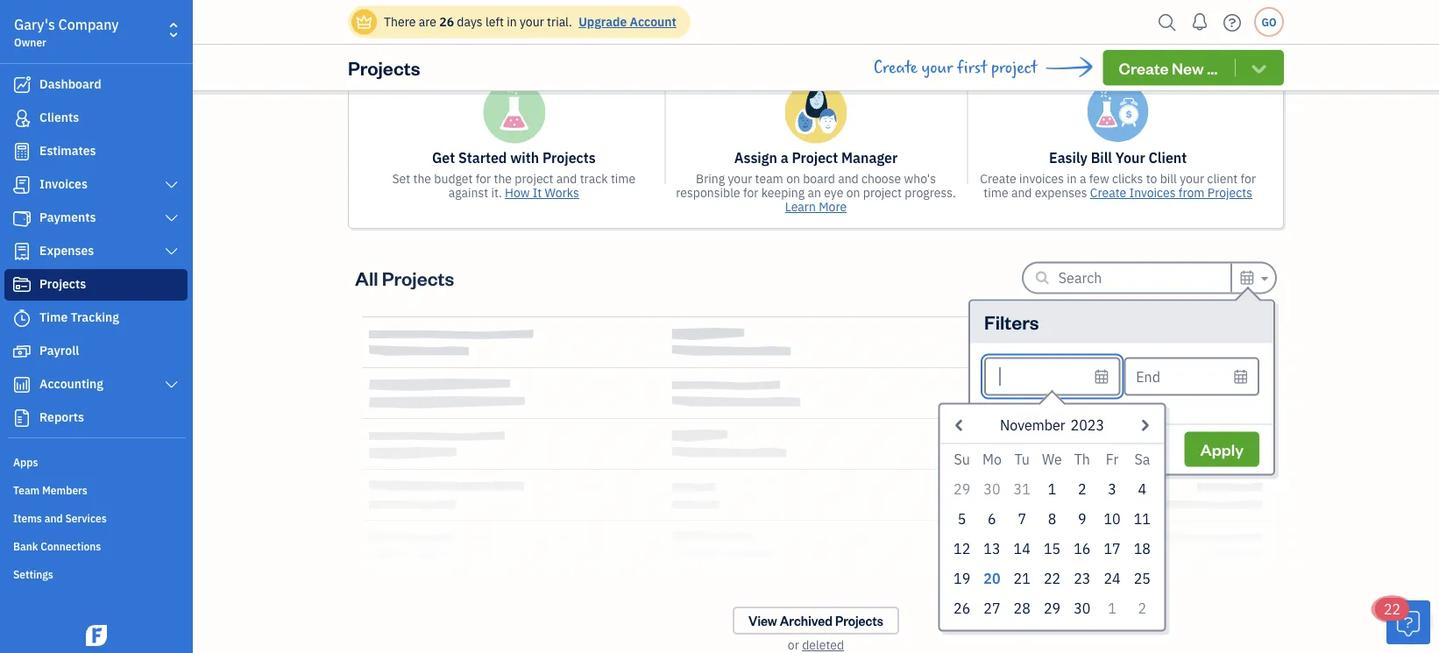 Task type: locate. For each thing, give the bounding box(es) containing it.
view archived projects link
[[733, 607, 900, 635]]

create inside create invoices in a few clicks to bill your client for time and expenses
[[981, 171, 1017, 187]]

create left "invoices" on the right
[[981, 171, 1017, 187]]

gary's company owner
[[14, 15, 119, 49]]

for left the it.
[[476, 171, 491, 187]]

29 down 22 button
[[1044, 599, 1061, 617]]

more
[[819, 199, 847, 215]]

14 button
[[1008, 534, 1038, 563]]

1 up 8
[[1048, 480, 1057, 498]]

works
[[545, 185, 580, 201]]

team members
[[13, 483, 88, 497]]

1 horizontal spatial for
[[744, 185, 759, 201]]

1 vertical spatial a
[[1080, 171, 1087, 187]]

0 horizontal spatial 29 button
[[947, 474, 978, 504]]

a left few
[[1080, 171, 1087, 187]]

1 horizontal spatial 2 button
[[1128, 593, 1158, 623]]

learn
[[786, 199, 816, 215]]

2
[[1079, 480, 1087, 498], [1139, 599, 1147, 617]]

0 horizontal spatial project
[[515, 171, 554, 187]]

apply
[[1201, 439, 1244, 459]]

0 vertical spatial get
[[887, 32, 930, 65]]

create left the paid
[[874, 58, 918, 77]]

0 horizontal spatial 22
[[1044, 569, 1061, 588]]

0 horizontal spatial 30
[[984, 480, 1001, 498]]

project down manager
[[864, 185, 902, 201]]

and right items
[[44, 511, 63, 525]]

1 vertical spatial 2 button
[[1128, 593, 1158, 623]]

apps link
[[4, 448, 188, 474]]

1 vertical spatial in
[[1067, 171, 1077, 187]]

25
[[1134, 569, 1151, 588]]

create down bill
[[1091, 185, 1127, 201]]

1 horizontal spatial 1
[[1109, 599, 1117, 617]]

team members link
[[4, 476, 188, 502]]

time left "invoices" on the right
[[984, 185, 1009, 201]]

search image
[[1154, 9, 1182, 36]]

bill
[[1161, 171, 1178, 187]]

grid
[[947, 444, 1158, 623]]

from
[[1179, 185, 1205, 201]]

1 horizontal spatial 30
[[1074, 599, 1091, 617]]

1 vertical spatial time
[[39, 309, 68, 325]]

settings link
[[4, 560, 188, 587]]

in down easily
[[1067, 171, 1077, 187]]

create for create invoices from projects
[[1091, 185, 1127, 201]]

0 vertical spatial in
[[507, 14, 517, 30]]

get left the paid
[[887, 32, 930, 65]]

1 horizontal spatial 2
[[1139, 599, 1147, 617]]

1 horizontal spatial in
[[1067, 171, 1077, 187]]

time up assign a project manager image
[[773, 32, 833, 65]]

create for create invoices in a few clicks to bill your client for time and expenses
[[981, 171, 1017, 187]]

2 button down 25
[[1128, 593, 1158, 623]]

for left keeping
[[744, 185, 759, 201]]

for inside create invoices in a few clicks to bill your client for time and expenses
[[1241, 171, 1257, 187]]

chevron large down image inside the accounting link
[[164, 378, 180, 392]]

22 button
[[1376, 598, 1431, 645]]

26 inside 26 button
[[954, 599, 971, 617]]

it.
[[491, 185, 502, 201]]

0 vertical spatial 22
[[1044, 569, 1061, 588]]

how
[[505, 185, 530, 201]]

7 button
[[1008, 504, 1038, 534]]

time
[[773, 32, 833, 65], [39, 309, 68, 325]]

2 chevron large down image from the top
[[164, 211, 180, 225]]

and left "expenses"
[[1012, 185, 1032, 201]]

we
[[1043, 450, 1063, 468]]

invoices
[[39, 176, 88, 192], [1130, 185, 1176, 201]]

create your first project
[[874, 58, 1038, 77]]

your right bill
[[1180, 171, 1205, 187]]

connections
[[41, 539, 101, 553]]

13 button
[[978, 534, 1008, 563]]

30 down 23
[[1074, 599, 1091, 617]]

1 vertical spatial 29 button
[[1038, 593, 1068, 623]]

31
[[1014, 480, 1031, 498]]

projects right all
[[382, 265, 454, 290]]

0 vertical spatial 2
[[1079, 480, 1087, 498]]

who's
[[904, 171, 936, 187]]

0 vertical spatial 26
[[440, 14, 454, 30]]

27 button
[[978, 593, 1008, 623]]

29
[[954, 480, 971, 498], [1044, 599, 1061, 617]]

on right team at the right top of the page
[[787, 171, 801, 187]]

time right timer icon
[[39, 309, 68, 325]]

1
[[1048, 480, 1057, 498], [1109, 599, 1117, 617]]

14
[[1014, 539, 1031, 558]]

mo
[[983, 450, 1002, 468]]

24 button
[[1098, 563, 1128, 593]]

1 vertical spatial get
[[432, 149, 455, 167]]

1 horizontal spatial 30 button
[[1068, 593, 1098, 623]]

30 button down 23
[[1068, 593, 1098, 623]]

3
[[1109, 480, 1117, 498]]

1 horizontal spatial project
[[864, 185, 902, 201]]

7
[[1018, 509, 1027, 528]]

1 chevron large down image from the top
[[164, 178, 180, 192]]

0 vertical spatial chevron large down image
[[164, 178, 180, 192]]

1 horizontal spatial time
[[773, 32, 833, 65]]

1 vertical spatial 26
[[954, 599, 971, 617]]

time
[[611, 171, 636, 187], [984, 185, 1009, 201]]

0 vertical spatial 1
[[1048, 480, 1057, 498]]

29 down su
[[954, 480, 971, 498]]

28 button
[[1008, 593, 1038, 623]]

are
[[419, 14, 437, 30]]

projects down there
[[348, 55, 420, 80]]

a
[[781, 149, 789, 167], [1080, 171, 1087, 187]]

1 button down we
[[1038, 474, 1068, 504]]

0 vertical spatial a
[[781, 149, 789, 167]]

progress.
[[905, 185, 956, 201]]

easily bill your client image
[[1088, 81, 1149, 142]]

1 horizontal spatial a
[[1080, 171, 1087, 187]]

26 down 19 button
[[954, 599, 971, 617]]

new
[[1173, 57, 1205, 78]]

0 horizontal spatial time
[[611, 171, 636, 187]]

2 button up the 9
[[1068, 474, 1098, 504]]

26 right are
[[440, 14, 454, 30]]

assign a project manager image
[[785, 81, 848, 144]]

1 horizontal spatial time
[[984, 185, 1009, 201]]

a inside assign a project manager bring your team on board and choose who's responsible for keeping an eye on project progress. learn more
[[781, 149, 789, 167]]

and up assign a project manager image
[[838, 32, 882, 65]]

0 horizontal spatial 1
[[1048, 480, 1057, 498]]

create left new
[[1119, 57, 1169, 78]]

3 chevron large down image from the top
[[164, 378, 180, 392]]

time right track
[[611, 171, 636, 187]]

project
[[792, 149, 839, 167]]

team
[[13, 483, 40, 497]]

0 horizontal spatial the
[[413, 171, 431, 187]]

projects inside main element
[[39, 276, 86, 292]]

1 button down 24
[[1098, 593, 1128, 623]]

22 inside 22 dropdown button
[[1385, 600, 1401, 619]]

27
[[984, 599, 1001, 617]]

go to help image
[[1219, 9, 1247, 36]]

1 horizontal spatial 29 button
[[1038, 593, 1068, 623]]

bank connections link
[[4, 532, 188, 559]]

0 horizontal spatial 29
[[954, 480, 971, 498]]

1 vertical spatial 2
[[1139, 599, 1147, 617]]

for right client
[[1241, 171, 1257, 187]]

1 vertical spatial 22
[[1385, 600, 1401, 619]]

chevron large down image
[[164, 245, 180, 259]]

project right first
[[992, 58, 1038, 77]]

0 vertical spatial time
[[773, 32, 833, 65]]

30 for left 30 button
[[984, 480, 1001, 498]]

End date in MM/DD/YYYY format text field
[[1124, 357, 1260, 396]]

time inside set the budget for the project and track time against it.
[[611, 171, 636, 187]]

1 vertical spatial 1
[[1109, 599, 1117, 617]]

clients link
[[4, 103, 188, 134]]

and left track
[[557, 171, 577, 187]]

2 vertical spatial chevron large down image
[[164, 378, 180, 392]]

project
[[992, 58, 1038, 77], [515, 171, 554, 187], [864, 185, 902, 201]]

eye
[[824, 185, 844, 201]]

expense image
[[11, 243, 32, 260]]

1 horizontal spatial 26
[[954, 599, 971, 617]]

Start date in MM/DD/YYYY format text field
[[985, 357, 1121, 396]]

resource center badge image
[[1387, 601, 1431, 645]]

your down assign
[[728, 171, 753, 187]]

time tracking link
[[4, 303, 188, 334]]

easily bill your client
[[1050, 149, 1188, 167]]

estimates link
[[4, 136, 188, 167]]

0 horizontal spatial for
[[476, 171, 491, 187]]

chevron large down image
[[164, 178, 180, 192], [164, 211, 180, 225], [164, 378, 180, 392]]

days
[[457, 14, 483, 30]]

estimates
[[39, 142, 96, 159]]

payroll
[[39, 342, 79, 359]]

22 inside 22 button
[[1044, 569, 1061, 588]]

invoices inside invoices link
[[39, 176, 88, 192]]

30 button down mo
[[978, 474, 1008, 504]]

1 horizontal spatial 29
[[1044, 599, 1061, 617]]

a up team at the right top of the page
[[781, 149, 789, 167]]

1 vertical spatial 30
[[1074, 599, 1091, 617]]

9 button
[[1068, 504, 1098, 534]]

9
[[1079, 509, 1087, 528]]

1 horizontal spatial the
[[494, 171, 512, 187]]

clicks
[[1113, 171, 1144, 187]]

0 vertical spatial 29
[[954, 480, 971, 498]]

0 horizontal spatial time
[[39, 309, 68, 325]]

accounting link
[[4, 369, 188, 401]]

2 button
[[1068, 474, 1098, 504], [1128, 593, 1158, 623]]

0 horizontal spatial 1 button
[[1038, 474, 1068, 504]]

how it works
[[505, 185, 580, 201]]

th
[[1075, 450, 1091, 468]]

expenses
[[39, 242, 94, 259]]

project down with on the left
[[515, 171, 554, 187]]

2 down 25
[[1139, 599, 1147, 617]]

1 vertical spatial 29
[[1044, 599, 1061, 617]]

chevron large down image for invoices
[[164, 178, 180, 192]]

create for create your first project
[[874, 58, 918, 77]]

0 horizontal spatial a
[[781, 149, 789, 167]]

main element
[[0, 0, 237, 653]]

29 button down su
[[947, 474, 978, 504]]

caretdown image
[[1259, 268, 1269, 289]]

on right eye
[[847, 185, 861, 201]]

1 vertical spatial 1 button
[[1098, 593, 1128, 623]]

projects right from at the right of page
[[1208, 185, 1253, 201]]

1 button
[[1038, 474, 1068, 504], [1098, 593, 1128, 623]]

client
[[1149, 149, 1188, 167]]

chart image
[[11, 376, 32, 394]]

0 horizontal spatial 26
[[440, 14, 454, 30]]

team
[[756, 171, 784, 187]]

project inside assign a project manager bring your team on board and choose who's responsible for keeping an eye on project progress. learn more
[[864, 185, 902, 201]]

timer image
[[11, 310, 32, 327]]

Search text field
[[1059, 264, 1231, 292]]

your left first
[[922, 58, 954, 77]]

the down get started with projects
[[494, 171, 512, 187]]

29 button right 28
[[1038, 593, 1068, 623]]

0 horizontal spatial get
[[432, 149, 455, 167]]

1 vertical spatial chevron large down image
[[164, 211, 180, 225]]

0 vertical spatial 30 button
[[978, 474, 1008, 504]]

for inside set the budget for the project and track time against it.
[[476, 171, 491, 187]]

0 horizontal spatial 2 button
[[1068, 474, 1098, 504]]

15
[[1044, 539, 1061, 558]]

0 vertical spatial 30
[[984, 480, 1001, 498]]

the
[[413, 171, 431, 187], [494, 171, 512, 187]]

22 button
[[1038, 563, 1068, 593]]

trial.
[[547, 14, 572, 30]]

30
[[984, 480, 1001, 498], [1074, 599, 1091, 617]]

time tracking
[[39, 309, 119, 325]]

get up budget
[[432, 149, 455, 167]]

the right set
[[413, 171, 431, 187]]

create inside create new … dropdown button
[[1119, 57, 1169, 78]]

in
[[507, 14, 517, 30], [1067, 171, 1077, 187]]

1 the from the left
[[413, 171, 431, 187]]

2 horizontal spatial for
[[1241, 171, 1257, 187]]

1 horizontal spatial get
[[887, 32, 930, 65]]

payments
[[39, 209, 96, 225]]

1 horizontal spatial 22
[[1385, 600, 1401, 619]]

items and services
[[13, 511, 107, 525]]

in right left
[[507, 14, 517, 30]]

payments link
[[4, 203, 188, 234]]

invoices
[[1020, 171, 1065, 187]]

1 down 24
[[1109, 599, 1117, 617]]

30 up 6 button
[[984, 480, 1001, 498]]

0 horizontal spatial 2
[[1079, 480, 1087, 498]]

and right board
[[838, 171, 859, 187]]

set
[[392, 171, 411, 187]]

29 button
[[947, 474, 978, 504], [1038, 593, 1068, 623]]

chevron large down image inside invoices link
[[164, 178, 180, 192]]

2 down th
[[1079, 480, 1087, 498]]

0 horizontal spatial invoices
[[39, 176, 88, 192]]

projects down expenses
[[39, 276, 86, 292]]



Task type: describe. For each thing, give the bounding box(es) containing it.
in inside create invoices in a few clicks to bill your client for time and expenses
[[1067, 171, 1077, 187]]

members
[[42, 483, 88, 497]]

6 button
[[978, 504, 1008, 534]]

few
[[1090, 171, 1110, 187]]

upgrade account link
[[575, 14, 677, 30]]

go
[[1262, 15, 1277, 29]]

bill
[[1092, 149, 1113, 167]]

and inside assign a project manager bring your team on board and choose who's responsible for keeping an eye on project progress. learn more
[[838, 171, 859, 187]]

archived
[[780, 613, 833, 629]]

reports
[[39, 409, 84, 425]]

chevron large down image for accounting
[[164, 378, 180, 392]]

21 button
[[1008, 563, 1038, 593]]

1 horizontal spatial invoices
[[1130, 185, 1176, 201]]

create for create new …
[[1119, 57, 1169, 78]]

close image
[[1252, 29, 1272, 49]]

choose
[[862, 171, 902, 187]]

time inside create invoices in a few clicks to bill your client for time and expenses
[[984, 185, 1009, 201]]

your left trial.
[[520, 14, 544, 30]]

projects right the archived
[[836, 613, 884, 629]]

view archived projects
[[749, 613, 884, 629]]

apps
[[13, 455, 38, 469]]

13
[[984, 539, 1001, 558]]

0 horizontal spatial 30 button
[[978, 474, 1008, 504]]

4 button
[[1128, 474, 1158, 504]]

project image
[[11, 276, 32, 294]]

payment image
[[11, 210, 32, 227]]

settings
[[13, 567, 53, 581]]

10 button
[[1098, 504, 1128, 534]]

chevrondown image
[[1250, 59, 1270, 77]]

create new …
[[1119, 57, 1218, 78]]

4
[[1139, 480, 1147, 498]]

items
[[13, 511, 42, 525]]

19 button
[[947, 563, 978, 593]]

client image
[[11, 110, 32, 127]]

board
[[803, 171, 836, 187]]

freshbooks image
[[82, 625, 110, 646]]

owner
[[14, 35, 46, 49]]

apply button
[[1185, 432, 1260, 467]]

and inside 'link'
[[44, 511, 63, 525]]

chevron large down image for payments
[[164, 211, 180, 225]]

client
[[1208, 171, 1238, 187]]

a inside create invoices in a few clicks to bill your client for time and expenses
[[1080, 171, 1087, 187]]

0 vertical spatial 29 button
[[947, 474, 978, 504]]

assign
[[735, 149, 778, 167]]

your inside create invoices in a few clicks to bill your client for time and expenses
[[1180, 171, 1205, 187]]

with
[[511, 149, 539, 167]]

projects up track
[[543, 149, 596, 167]]

get started with projects
[[432, 149, 596, 167]]

tracking
[[71, 309, 119, 325]]

estimate image
[[11, 143, 32, 160]]

manager
[[842, 149, 898, 167]]

0 vertical spatial 2 button
[[1068, 474, 1098, 504]]

17
[[1104, 539, 1121, 558]]

all projects
[[355, 265, 454, 290]]

all
[[355, 265, 378, 290]]

0 horizontal spatial on
[[787, 171, 801, 187]]

30 for bottom 30 button
[[1074, 599, 1091, 617]]

payroll link
[[4, 336, 188, 367]]

against
[[449, 185, 489, 201]]

0 horizontal spatial in
[[507, 14, 517, 30]]

budget
[[434, 171, 473, 187]]

1 horizontal spatial on
[[847, 185, 861, 201]]

responsible
[[676, 185, 741, 201]]

1 vertical spatial 30 button
[[1068, 593, 1098, 623]]

there
[[384, 14, 416, 30]]

18 button
[[1128, 534, 1158, 563]]

keeping
[[762, 185, 805, 201]]

11 button
[[1128, 504, 1158, 534]]

time inside time tracking link
[[39, 309, 68, 325]]

expenses
[[1035, 185, 1088, 201]]

bank connections
[[13, 539, 101, 553]]

create invoices in a few clicks to bill your client for time and expenses
[[981, 171, 1257, 201]]

19
[[954, 569, 971, 588]]

your inside assign a project manager bring your team on board and choose who's responsible for keeping an eye on project progress. learn more
[[728, 171, 753, 187]]

and inside set the budget for the project and track time against it.
[[557, 171, 577, 187]]

create invoices from projects
[[1091, 185, 1253, 201]]

1 horizontal spatial 1 button
[[1098, 593, 1128, 623]]

invoice image
[[11, 176, 32, 194]]

notifications image
[[1186, 4, 1214, 39]]

scope
[[513, 32, 588, 65]]

grid containing su
[[947, 444, 1158, 623]]

company
[[58, 15, 119, 34]]

31 button
[[1008, 474, 1038, 504]]

8 button
[[1038, 504, 1068, 534]]

gary's
[[14, 15, 55, 34]]

dashboard image
[[11, 76, 32, 94]]

accounting
[[39, 376, 103, 392]]

projects,
[[593, 32, 695, 65]]

23
[[1074, 569, 1091, 588]]

expenses link
[[4, 236, 188, 267]]

money image
[[11, 343, 32, 360]]

2 the from the left
[[494, 171, 512, 187]]

view
[[749, 613, 778, 629]]

for inside assign a project manager bring your team on board and choose who's responsible for keeping an eye on project progress. learn more
[[744, 185, 759, 201]]

paid
[[935, 32, 987, 65]]

filters
[[985, 310, 1040, 335]]

su
[[954, 450, 971, 468]]

an
[[808, 185, 822, 201]]

reports link
[[4, 402, 188, 434]]

24
[[1104, 569, 1121, 588]]

it
[[533, 185, 542, 201]]

10
[[1104, 509, 1121, 528]]

items and services link
[[4, 504, 188, 531]]

invoices link
[[4, 169, 188, 201]]

first
[[958, 58, 988, 77]]

5
[[958, 509, 967, 528]]

get started with projects image
[[483, 81, 546, 144]]

20
[[984, 569, 1001, 588]]

to
[[1147, 171, 1158, 187]]

and inside create invoices in a few clicks to bill your client for time and expenses
[[1012, 185, 1032, 201]]

crown image
[[355, 13, 374, 31]]

0 vertical spatial 1 button
[[1038, 474, 1068, 504]]

bank
[[13, 539, 38, 553]]

2 horizontal spatial project
[[992, 58, 1038, 77]]

calendar image
[[1240, 267, 1256, 288]]

project inside set the budget for the project and track time against it.
[[515, 171, 554, 187]]

6
[[988, 509, 997, 528]]

report image
[[11, 410, 32, 427]]

left
[[486, 14, 504, 30]]



Task type: vqa. For each thing, say whether or not it's contained in the screenshot.
the 'Team Members' LINK
yes



